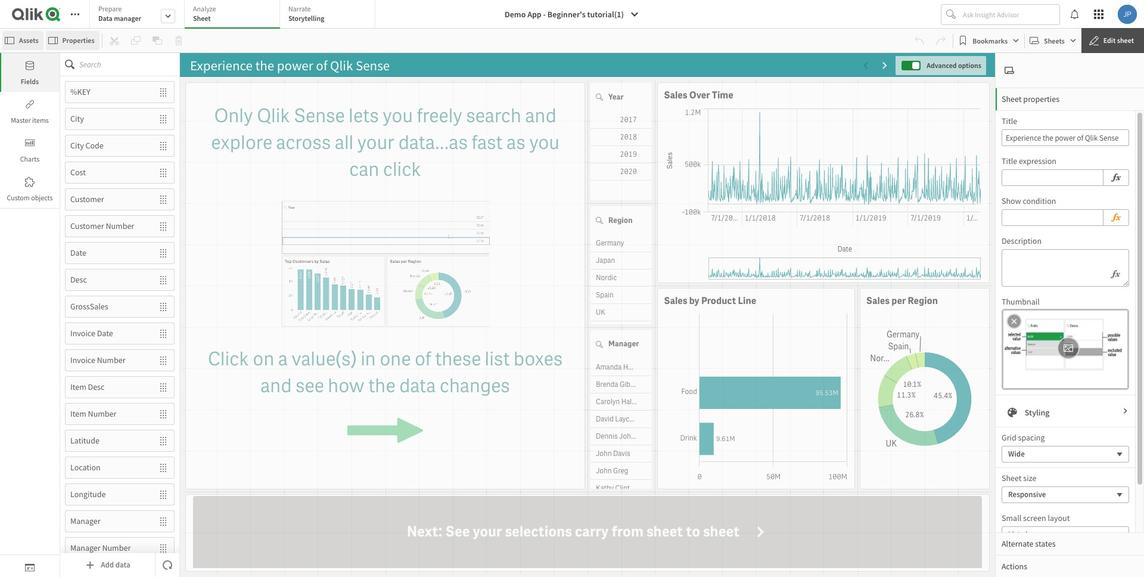 Task type: vqa. For each thing, say whether or not it's contained in the screenshot.
City Code
yes



Task type: describe. For each thing, give the bounding box(es) containing it.
sales for sales over time
[[664, 89, 688, 101]]

boxes
[[514, 347, 563, 372]]

properties button
[[46, 31, 99, 50]]

0 horizontal spatial region
[[609, 215, 633, 225]]

analyze sheet
[[193, 4, 216, 23]]

title for title expression
[[1002, 156, 1018, 166]]

halmon
[[622, 397, 646, 406]]

changes
[[440, 373, 510, 398]]

lets
[[349, 103, 379, 128]]

small screen layout
[[1002, 513, 1070, 523]]

dennis johnson optional. 5 of 19 row
[[591, 428, 652, 445]]

properties
[[1024, 94, 1060, 104]]

location
[[70, 462, 101, 473]]

sales over time application
[[658, 82, 990, 283]]

sense
[[294, 103, 345, 128]]

kathy clinton optional. 8 of 19 row
[[591, 480, 652, 497]]

prepare data manager
[[98, 4, 141, 23]]

clinton
[[616, 483, 638, 493]]

analyze
[[193, 4, 216, 13]]

john greg optional. 7 of 19 row
[[591, 462, 652, 480]]

amanda honda
[[596, 362, 644, 372]]

prepare
[[98, 4, 122, 13]]

assets
[[19, 36, 39, 45]]

usa optional. 6 of 7 row
[[591, 321, 652, 339]]

only
[[214, 103, 253, 128]]

screen
[[1024, 513, 1047, 523]]

greg
[[613, 466, 629, 475]]

1 horizontal spatial sheet
[[703, 522, 740, 542]]

invoice for invoice date
[[70, 328, 95, 339]]

2017
[[620, 115, 637, 125]]

data inside the 'add data' button
[[116, 560, 130, 570]]

region inside application
[[908, 295, 938, 307]]

carolyn
[[596, 397, 620, 406]]

0 vertical spatial manager
[[609, 339, 639, 349]]

brenda
[[596, 379, 619, 389]]

expression
[[1019, 156, 1057, 166]]

grid
[[1002, 432, 1017, 443]]

tutorial(1)
[[588, 9, 624, 20]]

david laychak optional. 4 of 19 row
[[591, 410, 652, 428]]

sales by product line application
[[658, 288, 855, 489]]

carolyn halmon optional. 3 of 19 row
[[591, 393, 652, 410]]

sales per region
[[867, 295, 938, 307]]

small
[[1002, 513, 1022, 523]]

Ask Insight Advisor text field
[[961, 5, 1060, 24]]

search
[[466, 103, 522, 128]]

sales over time
[[664, 89, 734, 101]]

cost
[[70, 167, 86, 178]]

0 vertical spatial you
[[383, 103, 413, 128]]

refresh data in the app. all data will be reloaded from data sources, which may take some time. image
[[163, 553, 172, 577]]

david laychak
[[596, 414, 641, 424]]

next sheet: product details image
[[881, 61, 890, 70]]

gibson
[[620, 379, 642, 389]]

move image for desc
[[153, 270, 174, 290]]

by
[[690, 295, 700, 307]]

kathy
[[596, 483, 614, 493]]

longitude
[[70, 489, 106, 500]]

sheets
[[1045, 36, 1065, 45]]

johnson
[[619, 431, 647, 441]]

1 vertical spatial manager
[[70, 516, 101, 526]]

arrow right image
[[754, 525, 768, 539]]

grid spacing
[[1002, 432, 1045, 443]]

add
[[101, 560, 114, 570]]

advanced
[[927, 61, 957, 70]]

custom objects
[[7, 193, 53, 202]]

usa image
[[591, 321, 638, 338]]

palette image
[[1008, 408, 1018, 417]]

spain optional. 4 of 7 row
[[591, 287, 652, 304]]

demo app - beginner's tutorial(1) button
[[498, 5, 647, 24]]

and inside 'only qlik sense lets you freely search and explore across all your data...as fast as you can click'
[[525, 103, 557, 128]]

advanced options
[[927, 61, 982, 70]]

edit sheet button
[[1082, 28, 1145, 53]]

1 horizontal spatial date
[[97, 328, 113, 339]]

kathy clinton
[[596, 483, 638, 493]]

from
[[612, 522, 644, 542]]

fast
[[472, 130, 503, 155]]

manager number
[[70, 543, 131, 553]]

see
[[296, 373, 324, 398]]

nordic optional. 3 of 7 row
[[591, 270, 652, 287]]

2019
[[620, 150, 637, 159]]

title expression
[[1002, 156, 1057, 166]]

move image for invoice number
[[153, 350, 174, 371]]

move image for location
[[153, 458, 174, 478]]

germany
[[596, 239, 624, 248]]

narrate storytelling
[[289, 4, 325, 23]]

1 vertical spatial you
[[530, 130, 560, 155]]

beginner's
[[548, 9, 586, 20]]

invoice date
[[70, 328, 113, 339]]

alternate
[[1002, 538, 1034, 549]]

customer number
[[70, 221, 134, 231]]

your inside 'only qlik sense lets you freely search and explore across all your data...as fast as you can click'
[[357, 130, 395, 155]]

variables image
[[25, 563, 35, 572]]

alternate states tab
[[996, 532, 1145, 555]]

amanda honda optional. 1 of 19 row
[[591, 359, 652, 376]]

0 horizontal spatial desc
[[70, 274, 87, 285]]

title for title
[[1002, 116, 1018, 126]]

on
[[253, 347, 274, 372]]

assets button
[[2, 31, 43, 50]]

dennis
[[596, 431, 618, 441]]

move image for customer number
[[153, 216, 174, 236]]

the
[[368, 373, 396, 398]]

move image for latitude
[[153, 431, 174, 451]]

carry
[[575, 522, 609, 542]]

number for invoice number
[[97, 355, 126, 366]]

sheet image
[[1005, 66, 1015, 75]]

demo
[[505, 9, 526, 20]]

move image for item number
[[153, 404, 174, 424]]

city for city code
[[70, 140, 84, 151]]

sales for sales per region
[[867, 295, 890, 307]]

objects
[[31, 193, 53, 202]]

germany optional. 1 of 7 row
[[591, 235, 652, 252]]

charts
[[20, 154, 40, 163]]

city code
[[70, 140, 104, 151]]

thumbnail
[[1002, 296, 1040, 307]]

2 open expression editor image from the top
[[1111, 267, 1121, 281]]

1 open expression editor image from the top
[[1111, 171, 1122, 185]]

move image for cost
[[153, 162, 174, 183]]

move image for city code
[[153, 136, 174, 156]]

customer for customer
[[70, 194, 104, 205]]

uk optional. 5 of 7 row
[[591, 304, 652, 321]]

explore
[[211, 130, 272, 155]]

2020
[[620, 167, 637, 176]]

%key
[[70, 87, 90, 97]]

carolyn halmon
[[596, 397, 646, 406]]

data...as
[[399, 130, 468, 155]]

amanda
[[596, 362, 622, 372]]

sheet size
[[1002, 473, 1037, 484]]

condition
[[1023, 196, 1057, 206]]



Task type: locate. For each thing, give the bounding box(es) containing it.
move image for date
[[153, 243, 174, 263]]

tab list containing prepare
[[89, 0, 380, 30]]

spain
[[596, 290, 614, 300]]

1 city from the top
[[70, 113, 84, 124]]

move image
[[153, 216, 174, 236], [153, 243, 174, 263], [153, 350, 174, 371], [153, 377, 174, 397], [153, 404, 174, 424], [153, 458, 174, 478], [153, 511, 174, 531], [153, 538, 174, 558]]

1 vertical spatial title
[[1002, 156, 1018, 166]]

6 move image from the top
[[153, 270, 174, 290]]

you right lets
[[383, 103, 413, 128]]

item
[[70, 382, 86, 392], [70, 408, 86, 419]]

5 move image from the top
[[153, 189, 174, 210]]

fields button
[[0, 53, 60, 92]]

1 vertical spatial city
[[70, 140, 84, 151]]

invoice number
[[70, 355, 126, 366]]

and down a
[[261, 373, 292, 398]]

1 horizontal spatial desc
[[88, 382, 105, 392]]

you right the as
[[530, 130, 560, 155]]

sales per region application
[[860, 288, 990, 489]]

sheet inside button
[[1118, 36, 1135, 45]]

move image for grosssales
[[153, 297, 174, 317]]

layout
[[1048, 513, 1070, 523]]

8 move image from the top
[[153, 538, 174, 558]]

item up item number in the bottom of the page
[[70, 382, 86, 392]]

Search text field
[[79, 53, 179, 76]]

number for customer number
[[106, 221, 134, 231]]

0 horizontal spatial your
[[357, 130, 395, 155]]

tab list
[[89, 0, 380, 30]]

link image
[[25, 100, 35, 109]]

item for item desc
[[70, 382, 86, 392]]

2020 optional. 4 of 5 row
[[591, 163, 652, 181]]

2019 optional. 3 of 5 row
[[591, 146, 652, 163]]

invoice down grosssales
[[70, 328, 95, 339]]

move image for invoice date
[[153, 323, 174, 344]]

2 city from the top
[[70, 140, 84, 151]]

9 move image from the top
[[153, 431, 174, 451]]

manager
[[609, 339, 639, 349], [70, 516, 101, 526], [70, 543, 101, 553]]

2 horizontal spatial sheet
[[1118, 36, 1135, 45]]

3 move image from the top
[[153, 136, 174, 156]]

title left expression
[[1002, 156, 1018, 166]]

time
[[712, 89, 734, 101]]

sheet for sheet properties
[[1002, 94, 1022, 104]]

sheet
[[1118, 36, 1135, 45], [647, 522, 683, 542], [703, 522, 740, 542]]

0 vertical spatial john
[[596, 449, 612, 458]]

city for city
[[70, 113, 84, 124]]

uk
[[596, 308, 606, 317]]

open expression editor image up open expression editor icon
[[1111, 171, 1122, 185]]

6 move image from the top
[[153, 458, 174, 478]]

john down dennis
[[596, 449, 612, 458]]

2 item from the top
[[70, 408, 86, 419]]

invoice for invoice number
[[70, 355, 95, 366]]

nordic
[[596, 273, 617, 283]]

0 vertical spatial sheet
[[193, 14, 211, 23]]

2 move image from the top
[[153, 243, 174, 263]]

product
[[702, 295, 736, 307]]

open expression editor image
[[1111, 210, 1122, 225]]

2 john from the top
[[596, 466, 612, 475]]

description
[[1002, 235, 1042, 246]]

None text field
[[1002, 129, 1130, 146], [1002, 169, 1104, 186], [1002, 209, 1104, 226], [1002, 129, 1130, 146], [1002, 169, 1104, 186], [1002, 209, 1104, 226]]

2018 optional. 2 of 5 row
[[591, 129, 652, 146]]

0 horizontal spatial data
[[116, 560, 130, 570]]

next: see your selections carry from sheet to sheet button
[[193, 496, 983, 568]]

0 vertical spatial title
[[1002, 116, 1018, 126]]

sheet down sheet icon
[[1002, 94, 1022, 104]]

desc
[[70, 274, 87, 285], [88, 382, 105, 392]]

sales left by
[[664, 295, 688, 307]]

sales left over at the right of the page
[[664, 89, 688, 101]]

move image for city
[[153, 109, 174, 129]]

brenda gibson optional. 2 of 19 row
[[591, 376, 652, 393]]

honda
[[623, 362, 644, 372]]

sales
[[664, 89, 688, 101], [664, 295, 688, 307], [867, 295, 890, 307]]

john davis optional. 6 of 19 row
[[591, 445, 652, 462]]

4 move image from the top
[[153, 377, 174, 397]]

japan optional. 2 of 7 row
[[591, 252, 652, 270]]

can
[[349, 157, 379, 182]]

show condition
[[1002, 196, 1057, 206]]

and inside the click on a value(s) in one of these list boxes and see how the data changes
[[261, 373, 292, 398]]

2 move image from the top
[[153, 109, 174, 129]]

1 move image from the top
[[153, 82, 174, 102]]

1 vertical spatial john
[[596, 466, 612, 475]]

sales left per
[[867, 295, 890, 307]]

sales by product line
[[664, 295, 757, 307]]

1 vertical spatial item
[[70, 408, 86, 419]]

title down sheet properties
[[1002, 116, 1018, 126]]

actions tab
[[996, 555, 1145, 577]]

0 vertical spatial region
[[609, 215, 633, 225]]

move image for %key
[[153, 82, 174, 102]]

1 vertical spatial customer
[[70, 221, 104, 231]]

0 vertical spatial date
[[70, 247, 86, 258]]

sheet left to
[[647, 522, 683, 542]]

spacing
[[1019, 432, 1045, 443]]

your right see
[[473, 522, 502, 542]]

selections
[[505, 522, 572, 542]]

size
[[1024, 473, 1037, 484]]

region up germany optional. 1 of 7 row on the right top of page
[[609, 215, 633, 225]]

1 invoice from the top
[[70, 328, 95, 339]]

database image
[[25, 61, 35, 70]]

move image
[[153, 82, 174, 102], [153, 109, 174, 129], [153, 136, 174, 156], [153, 162, 174, 183], [153, 189, 174, 210], [153, 270, 174, 290], [153, 297, 174, 317], [153, 323, 174, 344], [153, 431, 174, 451], [153, 484, 174, 505]]

move image for manager
[[153, 511, 174, 531]]

5 move image from the top
[[153, 404, 174, 424]]

1 john from the top
[[596, 449, 612, 458]]

0 vertical spatial invoice
[[70, 328, 95, 339]]

bookmarks
[[973, 36, 1008, 45]]

number
[[106, 221, 134, 231], [97, 355, 126, 366], [88, 408, 116, 419], [102, 543, 131, 553]]

fields
[[21, 77, 39, 86]]

customer for customer number
[[70, 221, 104, 231]]

2 vertical spatial manager
[[70, 543, 101, 553]]

city left code
[[70, 140, 84, 151]]

1 vertical spatial open expression editor image
[[1111, 267, 1121, 281]]

1 vertical spatial invoice
[[70, 355, 95, 366]]

0 vertical spatial desc
[[70, 274, 87, 285]]

1 vertical spatial region
[[908, 295, 938, 307]]

one
[[380, 347, 411, 372]]

japan
[[596, 256, 615, 265]]

only qlik sense lets you freely search and explore across all your data...as fast as you can click
[[211, 103, 560, 182]]

james peterson image
[[1118, 5, 1138, 24]]

-
[[543, 9, 546, 20]]

number for item number
[[88, 408, 116, 419]]

0 horizontal spatial you
[[383, 103, 413, 128]]

1 customer from the top
[[70, 194, 104, 205]]

david
[[596, 414, 614, 424]]

move image for longitude
[[153, 484, 174, 505]]

john for john davis
[[596, 449, 612, 458]]

1 horizontal spatial data
[[399, 373, 436, 398]]

demo app - beginner's tutorial(1)
[[505, 9, 624, 20]]

move image for item desc
[[153, 377, 174, 397]]

states
[[1036, 538, 1056, 549]]

1 vertical spatial and
[[261, 373, 292, 398]]

date
[[70, 247, 86, 258], [97, 328, 113, 339]]

sheet right to
[[703, 522, 740, 542]]

date down customer number
[[70, 247, 86, 258]]

per
[[892, 295, 906, 307]]

click on a value(s) in one of these list boxes and see how the data changes
[[208, 347, 563, 398]]

properties
[[62, 36, 95, 45]]

sheet down analyze
[[193, 14, 211, 23]]

item up latitude
[[70, 408, 86, 419]]

data inside the click on a value(s) in one of these list boxes and see how the data changes
[[399, 373, 436, 398]]

value(s)
[[292, 347, 357, 372]]

next image
[[1123, 407, 1130, 418]]

0 vertical spatial and
[[525, 103, 557, 128]]

2 vertical spatial sheet
[[1002, 473, 1022, 484]]

move image for manager number
[[153, 538, 174, 558]]

1 vertical spatial your
[[473, 522, 502, 542]]

list
[[485, 347, 510, 372]]

code
[[86, 140, 104, 151]]

and
[[525, 103, 557, 128], [261, 373, 292, 398]]

next: see your selections carry from sheet to sheet application
[[185, 494, 990, 572]]

1 horizontal spatial you
[[530, 130, 560, 155]]

date up invoice number
[[97, 328, 113, 339]]

1 vertical spatial desc
[[88, 382, 105, 392]]

john inside john greg optional. 7 of 19 row
[[596, 466, 612, 475]]

1 vertical spatial data
[[116, 560, 130, 570]]

item desc
[[70, 382, 105, 392]]

items
[[32, 116, 49, 125]]

john left greg
[[596, 466, 612, 475]]

john greg
[[596, 466, 629, 475]]

bookmarks button
[[956, 31, 1023, 50]]

your inside button
[[473, 522, 502, 542]]

sheet inside analyze sheet
[[193, 14, 211, 23]]

latitude
[[70, 435, 100, 446]]

0 horizontal spatial and
[[261, 373, 292, 398]]

1 move image from the top
[[153, 216, 174, 236]]

actions
[[1002, 561, 1028, 572]]

0 horizontal spatial sheet
[[647, 522, 683, 542]]

in
[[361, 347, 376, 372]]

1 horizontal spatial and
[[525, 103, 557, 128]]

of
[[415, 347, 431, 372]]

john davis
[[596, 449, 631, 458]]

region right per
[[908, 295, 938, 307]]

change thumbnail image
[[1064, 341, 1074, 355]]

sheet properties tab
[[996, 88, 1145, 110]]

invoice up item desc
[[70, 355, 95, 366]]

john inside john davis optional. 6 of 19 row
[[596, 449, 612, 458]]

desc down invoice number
[[88, 382, 105, 392]]

2 invoice from the top
[[70, 355, 95, 366]]

charts button
[[0, 131, 60, 169]]

0 vertical spatial data
[[399, 373, 436, 398]]

open expression editor image
[[1111, 171, 1122, 185], [1111, 267, 1121, 281]]

grosssales
[[70, 301, 108, 312]]

number for manager number
[[102, 543, 131, 553]]

desc up grosssales
[[70, 274, 87, 285]]

move image for customer
[[153, 189, 174, 210]]

3 move image from the top
[[153, 350, 174, 371]]

and up the as
[[525, 103, 557, 128]]

2 title from the top
[[1002, 156, 1018, 166]]

sheets button
[[1028, 31, 1080, 50]]

custom
[[7, 193, 30, 202]]

2 customer from the top
[[70, 221, 104, 231]]

4 move image from the top
[[153, 162, 174, 183]]

item for item number
[[70, 408, 86, 419]]

1 title from the top
[[1002, 116, 1018, 126]]

next: see your selections carry from sheet to sheet
[[407, 522, 740, 542]]

7 move image from the top
[[153, 511, 174, 531]]

master items
[[11, 116, 49, 125]]

data down of
[[399, 373, 436, 398]]

sheet for sheet size
[[1002, 473, 1022, 484]]

0 vertical spatial customer
[[70, 194, 104, 205]]

data right add
[[116, 560, 130, 570]]

edit sheet
[[1104, 36, 1135, 45]]

7 move image from the top
[[153, 297, 174, 317]]

manager
[[114, 14, 141, 23]]

your up can
[[357, 130, 395, 155]]

a
[[278, 347, 288, 372]]

8 move image from the top
[[153, 323, 174, 344]]

show
[[1002, 196, 1022, 206]]

1 item from the top
[[70, 382, 86, 392]]

sheet left size
[[1002, 473, 1022, 484]]

puzzle image
[[25, 177, 35, 187]]

master
[[11, 116, 31, 125]]

click
[[208, 347, 249, 372]]

sheet inside tab
[[1002, 94, 1022, 104]]

2017 optional. 1 of 5 row
[[591, 111, 652, 129]]

reset thumbnail image
[[1009, 315, 1020, 327]]

0 horizontal spatial date
[[70, 247, 86, 258]]

john for john greg
[[596, 466, 612, 475]]

city down %key on the top
[[70, 113, 84, 124]]

10 move image from the top
[[153, 484, 174, 505]]

0 vertical spatial item
[[70, 382, 86, 392]]

sheet right edit
[[1118, 36, 1135, 45]]

0 vertical spatial your
[[357, 130, 395, 155]]

1 vertical spatial date
[[97, 328, 113, 339]]

0 vertical spatial city
[[70, 113, 84, 124]]

open expression editor image down open expression editor icon
[[1111, 267, 1121, 281]]

invoice
[[70, 328, 95, 339], [70, 355, 95, 366]]

brenda gibson
[[596, 379, 642, 389]]

data
[[399, 373, 436, 398], [116, 560, 130, 570]]

city
[[70, 113, 84, 124], [70, 140, 84, 151]]

sales for sales by product line
[[664, 295, 688, 307]]

1 horizontal spatial your
[[473, 522, 502, 542]]

next:
[[407, 522, 443, 542]]

qlik
[[257, 103, 290, 128]]

object image
[[25, 138, 35, 148]]

customer
[[70, 194, 104, 205], [70, 221, 104, 231]]

these
[[435, 347, 481, 372]]

options
[[959, 61, 982, 70]]

0 vertical spatial open expression editor image
[[1111, 171, 1122, 185]]

alternate states
[[1002, 538, 1056, 549]]

1 horizontal spatial region
[[908, 295, 938, 307]]

1 vertical spatial sheet
[[1002, 94, 1022, 104]]

dennis johnson
[[596, 431, 647, 441]]

sheet properties
[[1002, 94, 1060, 104]]

add data
[[101, 560, 130, 570]]

application
[[0, 0, 1145, 577], [185, 82, 585, 489]]



